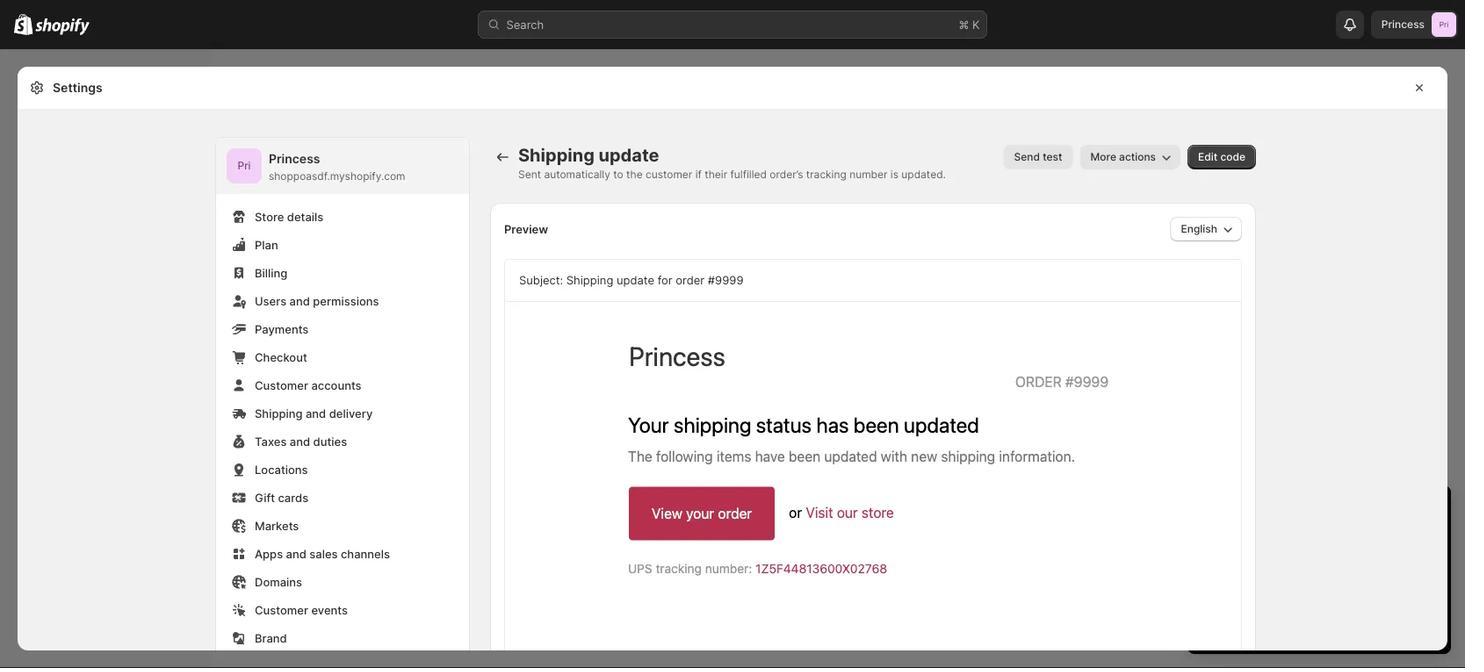 Task type: locate. For each thing, give the bounding box(es) containing it.
trial
[[1346, 501, 1378, 523]]

1 horizontal spatial channels
[[341, 547, 390, 561]]

apps for apps and sales channels
[[255, 547, 283, 561]]

shipping and delivery link
[[227, 401, 458, 426]]

shipping for update
[[518, 144, 595, 166]]

1 horizontal spatial apps
[[255, 547, 283, 561]]

0 vertical spatial customer
[[255, 379, 308, 392]]

2 horizontal spatial to
[[1332, 568, 1343, 582]]

0 horizontal spatial to
[[613, 168, 623, 181]]

apps button
[[11, 362, 200, 386]]

sales
[[309, 547, 338, 561]]

online
[[1219, 586, 1251, 599]]

1 vertical spatial channels
[[341, 547, 390, 561]]

0 vertical spatial channels
[[48, 304, 94, 317]]

0 vertical spatial princess image
[[1432, 12, 1456, 37]]

brand
[[255, 632, 287, 645]]

channels right sales
[[48, 304, 94, 317]]

store inside to customize your online store and add bonus features
[[1255, 586, 1282, 599]]

0 horizontal spatial your
[[1305, 501, 1341, 523]]

checkout
[[255, 350, 307, 364]]

1 vertical spatial princess
[[269, 152, 320, 166]]

0 horizontal spatial for
[[658, 274, 673, 287]]

for for $1/month
[[1298, 551, 1313, 564]]

to left a
[[1245, 533, 1256, 547]]

shipping up automatically
[[518, 144, 595, 166]]

0 vertical spatial princess
[[1381, 18, 1425, 31]]

0 horizontal spatial princess
[[269, 152, 320, 166]]

customer
[[646, 168, 692, 181]]

2 customer from the top
[[255, 603, 308, 617]]

1 customer from the top
[[255, 379, 308, 392]]

apps down markets
[[255, 547, 283, 561]]

for down plan
[[1298, 551, 1313, 564]]

1 horizontal spatial to
[[1245, 533, 1256, 547]]

more actions
[[1090, 151, 1156, 163]]

and right users
[[289, 294, 310, 308]]

1 vertical spatial princess image
[[227, 148, 262, 184]]

and for apps and sales channels
[[286, 547, 306, 561]]

order's
[[770, 168, 803, 181]]

0 vertical spatial store
[[1267, 568, 1295, 582]]

for inside settings dialog
[[658, 274, 673, 287]]

1 day left in your trial element
[[1187, 531, 1451, 654]]

$50 app store credit link
[[1219, 568, 1329, 582]]

customer inside "link"
[[255, 379, 308, 392]]

markets link
[[227, 514, 458, 538]]

events
[[311, 603, 348, 617]]

apps for apps
[[18, 368, 44, 380]]

channels down the markets link
[[341, 547, 390, 561]]

features
[[1369, 586, 1413, 599]]

2 vertical spatial shipping
[[255, 407, 303, 420]]

to down $1/month
[[1332, 568, 1343, 582]]

first 3 months for $1/month
[[1219, 551, 1367, 564]]

your right in
[[1305, 501, 1341, 523]]

users and permissions
[[255, 294, 379, 308]]

store details
[[255, 210, 323, 224]]

edit code button
[[1188, 145, 1256, 170]]

channels
[[48, 304, 94, 317], [341, 547, 390, 561]]

shipping right subject:
[[566, 274, 613, 287]]

update up the
[[599, 144, 659, 166]]

0 horizontal spatial shopify image
[[14, 14, 33, 35]]

shipping inside shipping update sent automatically to the customer if their fulfilled order's tracking number is updated.
[[518, 144, 595, 166]]

shopify image
[[14, 14, 33, 35], [35, 18, 90, 36]]

checkout link
[[227, 345, 458, 370]]

customer down domains
[[255, 603, 308, 617]]

test
[[1043, 151, 1062, 163]]

1 vertical spatial for
[[1298, 551, 1313, 564]]

1 horizontal spatial your
[[1405, 568, 1429, 582]]

1 horizontal spatial princess image
[[1432, 12, 1456, 37]]

0 horizontal spatial channels
[[48, 304, 94, 317]]

day
[[1218, 501, 1248, 523]]

to
[[613, 168, 623, 181], [1245, 533, 1256, 547], [1332, 568, 1343, 582]]

billing link
[[227, 261, 458, 285]]

apps down sales
[[18, 368, 44, 380]]

princess shoppoasdf.myshopify.com
[[269, 152, 405, 183]]

apps
[[18, 368, 44, 380], [255, 547, 283, 561]]

duties
[[313, 435, 347, 448]]

update inside shipping update sent automatically to the customer if their fulfilled order's tracking number is updated.
[[599, 144, 659, 166]]

switch to a paid plan and get:
[[1205, 533, 1365, 547]]

their
[[705, 168, 727, 181]]

to inside shipping update sent automatically to the customer if their fulfilled order's tracking number is updated.
[[613, 168, 623, 181]]

payments
[[255, 322, 309, 336]]

your up features
[[1405, 568, 1429, 582]]

princess image
[[1432, 12, 1456, 37], [227, 148, 262, 184]]

your inside dropdown button
[[1305, 501, 1341, 523]]

and right taxes
[[290, 435, 310, 448]]

sales
[[18, 304, 45, 317]]

3
[[1244, 551, 1251, 564]]

for left order
[[658, 274, 673, 287]]

automatically
[[544, 168, 610, 181]]

1 vertical spatial customer
[[255, 603, 308, 617]]

and
[[289, 294, 310, 308], [306, 407, 326, 420], [290, 435, 310, 448], [1321, 533, 1341, 547], [286, 547, 306, 561], [1285, 586, 1306, 599]]

sent
[[518, 168, 541, 181]]

shop settings menu element
[[216, 138, 469, 668]]

2 vertical spatial to
[[1332, 568, 1343, 582]]

customer down checkout
[[255, 379, 308, 392]]

customer for customer events
[[255, 603, 308, 617]]

accounts
[[311, 379, 362, 392]]

customer
[[255, 379, 308, 392], [255, 603, 308, 617]]

princess image inside shop settings menu element
[[227, 148, 262, 184]]

and for users and permissions
[[289, 294, 310, 308]]

to inside to customize your online store and add bonus features
[[1332, 568, 1343, 582]]

edit
[[1198, 151, 1218, 163]]

apps inside button
[[18, 368, 44, 380]]

0 vertical spatial update
[[599, 144, 659, 166]]

details
[[287, 210, 323, 224]]

1 day left in your trial button
[[1187, 486, 1451, 523]]

channels inside button
[[48, 304, 94, 317]]

send
[[1014, 151, 1040, 163]]

users
[[255, 294, 286, 308]]

0 vertical spatial your
[[1305, 501, 1341, 523]]

and down customer accounts
[[306, 407, 326, 420]]

⌘
[[959, 18, 969, 31]]

0 horizontal spatial princess image
[[227, 148, 262, 184]]

$1/month
[[1316, 551, 1367, 564]]

customer for customer accounts
[[255, 379, 308, 392]]

to left the
[[613, 168, 623, 181]]

1 vertical spatial apps
[[255, 547, 283, 561]]

1
[[1205, 501, 1213, 523]]

0 vertical spatial shipping
[[518, 144, 595, 166]]

1 vertical spatial update
[[617, 274, 654, 287]]

0 vertical spatial to
[[613, 168, 623, 181]]

tracking
[[806, 168, 847, 181]]

1 day left in your trial
[[1205, 501, 1378, 523]]

and left the add
[[1285, 586, 1306, 599]]

permissions
[[313, 294, 379, 308]]

and left 'sales'
[[286, 547, 306, 561]]

users and permissions link
[[227, 289, 458, 314]]

update
[[599, 144, 659, 166], [617, 274, 654, 287]]

1 vertical spatial your
[[1405, 568, 1429, 582]]

store down months
[[1267, 568, 1295, 582]]

apps inside shop settings menu element
[[255, 547, 283, 561]]

plan
[[255, 238, 278, 252]]

0 vertical spatial apps
[[18, 368, 44, 380]]

shipping inside shipping and delivery link
[[255, 407, 303, 420]]

your inside to customize your online store and add bonus features
[[1405, 568, 1429, 582]]

in
[[1285, 501, 1300, 523]]

locations link
[[227, 458, 458, 482]]

update left order
[[617, 274, 654, 287]]

1 horizontal spatial for
[[1298, 551, 1313, 564]]

customer events link
[[227, 598, 458, 623]]

1 horizontal spatial princess
[[1381, 18, 1425, 31]]

princess for princess
[[1381, 18, 1425, 31]]

store down $50 app store credit
[[1255, 586, 1282, 599]]

more actions button
[[1080, 145, 1181, 170]]

gift cards link
[[227, 486, 458, 510]]

for inside 1 day left in your trial element
[[1298, 551, 1313, 564]]

payments link
[[227, 317, 458, 342]]

1 vertical spatial store
[[1255, 586, 1282, 599]]

shipping up taxes
[[255, 407, 303, 420]]

credit
[[1298, 568, 1329, 582]]

0 vertical spatial for
[[658, 274, 673, 287]]

0 horizontal spatial apps
[[18, 368, 44, 380]]

switch
[[1205, 533, 1242, 547]]

princess inside "princess shoppoasdf.myshopify.com"
[[269, 152, 320, 166]]

store
[[1267, 568, 1295, 582], [1255, 586, 1282, 599]]



Task type: describe. For each thing, give the bounding box(es) containing it.
for for order
[[658, 274, 673, 287]]

delivery
[[329, 407, 373, 420]]

first
[[1219, 551, 1240, 564]]

edit code
[[1198, 151, 1245, 163]]

actions
[[1119, 151, 1156, 163]]

send test button
[[1004, 145, 1073, 170]]

fulfilled
[[730, 168, 767, 181]]

gift
[[255, 491, 275, 505]]

brand link
[[227, 626, 458, 651]]

subject: shipping update for order #9999
[[519, 274, 744, 287]]

$50 app store credit
[[1219, 568, 1329, 582]]

code
[[1220, 151, 1245, 163]]

get:
[[1344, 533, 1365, 547]]

1 vertical spatial shipping
[[566, 274, 613, 287]]

customer events
[[255, 603, 348, 617]]

more
[[1090, 151, 1116, 163]]

home
[[42, 69, 74, 82]]

gift cards
[[255, 491, 308, 505]]

paid
[[1269, 533, 1292, 547]]

order
[[676, 274, 705, 287]]

app
[[1244, 568, 1264, 582]]

settings
[[53, 80, 102, 95]]

taxes and duties link
[[227, 430, 458, 454]]

#9999
[[708, 274, 744, 287]]

and up $1/month
[[1321, 533, 1341, 547]]

english button
[[1170, 217, 1242, 242]]

⌘ k
[[959, 18, 980, 31]]

1 horizontal spatial shopify image
[[35, 18, 90, 36]]

and inside to customize your online store and add bonus features
[[1285, 586, 1306, 599]]

k
[[972, 18, 980, 31]]

shoppoasdf.myshopify.com
[[269, 170, 405, 183]]

shipping update sent automatically to the customer if their fulfilled order's tracking number is updated.
[[518, 144, 946, 181]]

search
[[506, 18, 544, 31]]

cards
[[278, 491, 308, 505]]

customize
[[1346, 568, 1402, 582]]

plan
[[1295, 533, 1318, 547]]

and for taxes and duties
[[290, 435, 310, 448]]

locations
[[255, 463, 308, 476]]

settings dialog
[[18, 67, 1447, 668]]

and for shipping and delivery
[[306, 407, 326, 420]]

bonus
[[1333, 586, 1366, 599]]

channels inside shop settings menu element
[[341, 547, 390, 561]]

princess for princess shoppoasdf.myshopify.com
[[269, 152, 320, 166]]

pri button
[[227, 148, 262, 184]]

store
[[255, 210, 284, 224]]

apps and sales channels
[[255, 547, 390, 561]]

$50
[[1219, 568, 1240, 582]]

apps and sales channels link
[[227, 542, 458, 567]]

markets
[[255, 519, 299, 533]]

if
[[695, 168, 702, 181]]

taxes and duties
[[255, 435, 347, 448]]

the
[[626, 168, 643, 181]]

taxes
[[255, 435, 287, 448]]

to customize your online store and add bonus features
[[1219, 568, 1429, 599]]

is
[[891, 168, 899, 181]]

english
[[1181, 223, 1217, 235]]

subject:
[[519, 274, 563, 287]]

updated.
[[901, 168, 946, 181]]

a
[[1259, 533, 1265, 547]]

shipping for and
[[255, 407, 303, 420]]

shipping and delivery
[[255, 407, 373, 420]]

sales channels button
[[11, 299, 200, 323]]

customer accounts link
[[227, 373, 458, 398]]

domains link
[[227, 570, 458, 595]]

1 vertical spatial to
[[1245, 533, 1256, 547]]

store details link
[[227, 205, 458, 229]]

customer accounts
[[255, 379, 362, 392]]

preview
[[504, 222, 548, 236]]

add
[[1309, 586, 1329, 599]]

months
[[1254, 551, 1294, 564]]

left
[[1253, 501, 1280, 523]]

send test
[[1014, 151, 1062, 163]]

plan link
[[227, 233, 458, 257]]

sales channels
[[18, 304, 94, 317]]

home link
[[11, 63, 200, 88]]



Task type: vqa. For each thing, say whether or not it's contained in the screenshot.
Shipping for update
yes



